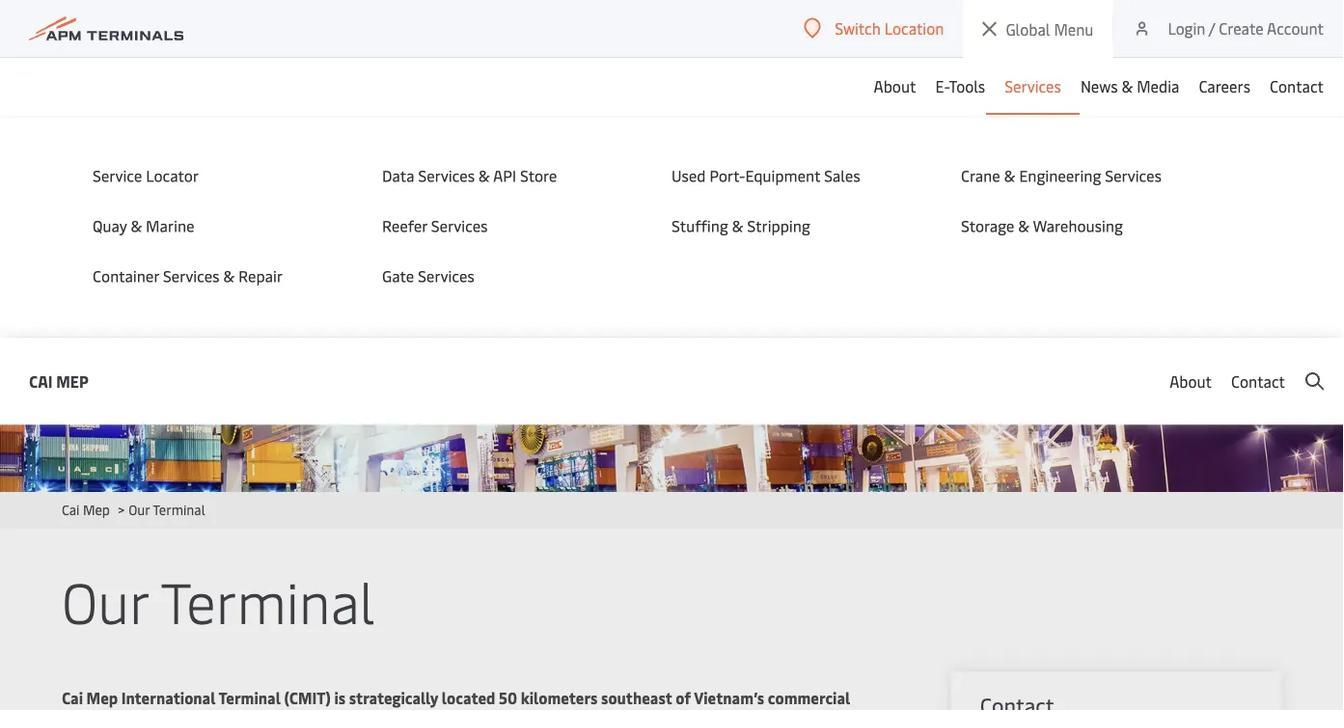 Task type: locate. For each thing, give the bounding box(es) containing it.
equipment
[[746, 165, 821, 186]]

contact for the bottommost contact dropdown button
[[1232, 371, 1286, 392]]

about for contact
[[1170, 371, 1212, 392]]

& right news
[[1122, 76, 1133, 96]]

& inside dropdown button
[[1122, 76, 1133, 96]]

& right crane
[[1004, 165, 1016, 186]]

news & media
[[1081, 76, 1180, 96]]

1 vertical spatial our
[[62, 562, 148, 638]]

marine
[[146, 215, 195, 236]]

&
[[1122, 76, 1133, 96], [479, 165, 490, 186], [1004, 165, 1016, 186], [131, 215, 142, 236], [732, 215, 744, 236], [1018, 215, 1030, 236], [223, 265, 235, 286]]

mep for cai mep
[[56, 371, 89, 391]]

services right "data"
[[418, 165, 475, 186]]

stuffing & stripping link
[[672, 215, 923, 236]]

2 vertical spatial cai
[[62, 688, 83, 708]]

1 vertical spatial about button
[[1170, 338, 1212, 425]]

1 vertical spatial about
[[1170, 371, 1212, 392]]

& left repair
[[223, 265, 235, 286]]

1 vertical spatial cai
[[62, 500, 80, 519]]

create
[[1219, 18, 1264, 39]]

services up storage & warehousing link
[[1105, 165, 1162, 186]]

crane & engineering services link
[[961, 165, 1212, 186]]

services right gate
[[418, 265, 475, 286]]

0 vertical spatial contact
[[1270, 76, 1324, 96]]

api
[[493, 165, 516, 186]]

service locator link
[[93, 165, 344, 186]]

contact button
[[1270, 57, 1324, 115], [1232, 338, 1286, 425]]

services for gate services
[[418, 265, 475, 286]]

cai for cai mep > our terminal
[[62, 500, 80, 519]]

0 vertical spatial about button
[[874, 57, 916, 115]]

0 vertical spatial cai mep link
[[29, 369, 89, 393]]

about button
[[874, 57, 916, 115], [1170, 338, 1212, 425]]

1 vertical spatial contact
[[1232, 371, 1286, 392]]

our right ">" at left
[[129, 500, 150, 519]]

switch
[[835, 18, 881, 39]]

of
[[676, 688, 691, 708]]

2 vertical spatial mep
[[86, 688, 118, 708]]

vietnam's
[[694, 688, 765, 708]]

cai inside cai mep international terminal (cmit) is strategically located 50 kilometers southeast of vietnam's commercial
[[62, 688, 83, 708]]

50
[[499, 688, 517, 708]]

crane
[[961, 165, 1001, 186]]

storage
[[961, 215, 1015, 236]]

southeast
[[601, 688, 672, 708]]

locator
[[146, 165, 199, 186]]

2 vertical spatial terminal
[[219, 688, 281, 708]]

our down ">" at left
[[62, 562, 148, 638]]

terminal
[[153, 500, 205, 519], [161, 562, 375, 638], [219, 688, 281, 708]]

mep inside cai mep international terminal (cmit) is strategically located 50 kilometers southeast of vietnam's commercial
[[86, 688, 118, 708]]

our
[[129, 500, 150, 519], [62, 562, 148, 638]]

is
[[334, 688, 346, 708]]

contact
[[1270, 76, 1324, 96], [1232, 371, 1286, 392]]

account
[[1267, 18, 1324, 39]]

quay
[[93, 215, 127, 236]]

global menu
[[1006, 19, 1094, 39]]

container services & repair link
[[93, 265, 344, 287]]

0 vertical spatial cai
[[29, 371, 53, 391]]

services down data services & api store
[[431, 215, 488, 236]]

storage & warehousing link
[[961, 215, 1212, 236]]

service locator
[[93, 165, 199, 186]]

about button for e-tools
[[874, 57, 916, 115]]

0 horizontal spatial about button
[[874, 57, 916, 115]]

& right "quay"
[[131, 215, 142, 236]]

mep
[[56, 371, 89, 391], [83, 500, 110, 519], [86, 688, 118, 708]]

stuffing & stripping
[[672, 215, 810, 236]]

located
[[442, 688, 495, 708]]

cai mep > our terminal
[[62, 500, 205, 519]]

switch location
[[835, 18, 944, 39]]

commercial
[[768, 688, 851, 708]]

crane & engineering services
[[961, 165, 1162, 186]]

0 vertical spatial mep
[[56, 371, 89, 391]]

terminal inside cai mep international terminal (cmit) is strategically located 50 kilometers southeast of vietnam's commercial
[[219, 688, 281, 708]]

0 horizontal spatial about
[[874, 76, 916, 96]]

services for data services & api store
[[418, 165, 475, 186]]

1 vertical spatial mep
[[83, 500, 110, 519]]

1 vertical spatial terminal
[[161, 562, 375, 638]]

services
[[1005, 76, 1062, 96], [418, 165, 475, 186], [1105, 165, 1162, 186], [431, 215, 488, 236], [163, 265, 220, 286], [418, 265, 475, 286]]

services down global menu button
[[1005, 76, 1062, 96]]

gate services
[[382, 265, 475, 286]]

1 vertical spatial cai mep link
[[62, 500, 110, 519]]

gate services link
[[382, 265, 633, 287]]

global menu button
[[964, 0, 1113, 58]]

0 vertical spatial about
[[874, 76, 916, 96]]

(cmit)
[[284, 688, 331, 708]]

quay & marine link
[[93, 215, 344, 236]]

1 horizontal spatial about button
[[1170, 338, 1212, 425]]

& right the storage
[[1018, 215, 1030, 236]]

1 horizontal spatial about
[[1170, 371, 1212, 392]]

cai
[[29, 371, 53, 391], [62, 500, 80, 519], [62, 688, 83, 708]]

services for reefer services
[[431, 215, 488, 236]]

& right the stuffing
[[732, 215, 744, 236]]

about
[[874, 76, 916, 96], [1170, 371, 1212, 392]]

0 vertical spatial our
[[129, 500, 150, 519]]

cai mep link
[[29, 369, 89, 393], [62, 500, 110, 519]]

news & media button
[[1081, 57, 1180, 115]]

data
[[382, 165, 414, 186]]

services down marine
[[163, 265, 220, 286]]



Task type: describe. For each thing, give the bounding box(es) containing it.
login
[[1168, 18, 1206, 39]]

container services & repair
[[93, 265, 283, 286]]

cai mep
[[29, 371, 89, 391]]

cai mep international terminal (cmit) is strategically located 50 kilometers southeast of vietnam's commercial
[[62, 688, 872, 710]]

careers
[[1199, 76, 1251, 96]]

login / create account
[[1168, 18, 1324, 39]]

gate
[[382, 265, 414, 286]]

cai for cai mep
[[29, 371, 53, 391]]

& left api
[[479, 165, 490, 186]]

port-
[[710, 165, 746, 186]]

sales
[[824, 165, 861, 186]]

& for news & media
[[1122, 76, 1133, 96]]

reefer services
[[382, 215, 488, 236]]

stripping
[[747, 215, 810, 236]]

& for crane & engineering services
[[1004, 165, 1016, 186]]

store
[[520, 165, 557, 186]]

international
[[121, 688, 216, 708]]

service
[[93, 165, 142, 186]]

about button for contact
[[1170, 338, 1212, 425]]

/
[[1209, 18, 1216, 39]]

strategically
[[349, 688, 438, 708]]

switch location button
[[804, 18, 944, 39]]

global
[[1006, 19, 1051, 39]]

menu
[[1054, 19, 1094, 39]]

repair
[[238, 265, 283, 286]]

& for quay & marine
[[131, 215, 142, 236]]

services button
[[1005, 57, 1062, 115]]

warehousing
[[1033, 215, 1123, 236]]

& for stuffing & stripping
[[732, 215, 744, 236]]

stuffing
[[672, 215, 728, 236]]

0 vertical spatial contact button
[[1270, 57, 1324, 115]]

e-tools
[[936, 76, 986, 96]]

data services & api store
[[382, 165, 557, 186]]

1 vertical spatial contact button
[[1232, 338, 1286, 425]]

media
[[1137, 76, 1180, 96]]

used
[[672, 165, 706, 186]]

login / create account link
[[1133, 0, 1324, 57]]

e-tools button
[[936, 57, 986, 115]]

>
[[118, 500, 125, 519]]

kilometers
[[521, 688, 598, 708]]

engineering
[[1020, 165, 1102, 186]]

storage & warehousing
[[961, 215, 1123, 236]]

our terminal
[[62, 562, 375, 638]]

cai me ot image
[[0, 145, 1343, 492]]

reefer services link
[[382, 215, 633, 236]]

used port-equipment sales link
[[672, 165, 923, 186]]

data services & api store link
[[382, 165, 633, 186]]

used port-equipment sales
[[672, 165, 861, 186]]

tools
[[949, 76, 986, 96]]

0 vertical spatial terminal
[[153, 500, 205, 519]]

mep for cai mep > our terminal
[[83, 500, 110, 519]]

mep for cai mep international terminal (cmit) is strategically located 50 kilometers southeast of vietnam's commercial
[[86, 688, 118, 708]]

quay & marine
[[93, 215, 195, 236]]

& for storage & warehousing
[[1018, 215, 1030, 236]]

about for e-tools
[[874, 76, 916, 96]]

location
[[885, 18, 944, 39]]

careers button
[[1199, 57, 1251, 115]]

cai for cai mep international terminal (cmit) is strategically located 50 kilometers southeast of vietnam's commercial
[[62, 688, 83, 708]]

reefer
[[382, 215, 427, 236]]

news
[[1081, 76, 1118, 96]]

contact for topmost contact dropdown button
[[1270, 76, 1324, 96]]

services for container services & repair
[[163, 265, 220, 286]]

container
[[93, 265, 159, 286]]

e-
[[936, 76, 949, 96]]



Task type: vqa. For each thing, say whether or not it's contained in the screenshot.
REPAIR
yes



